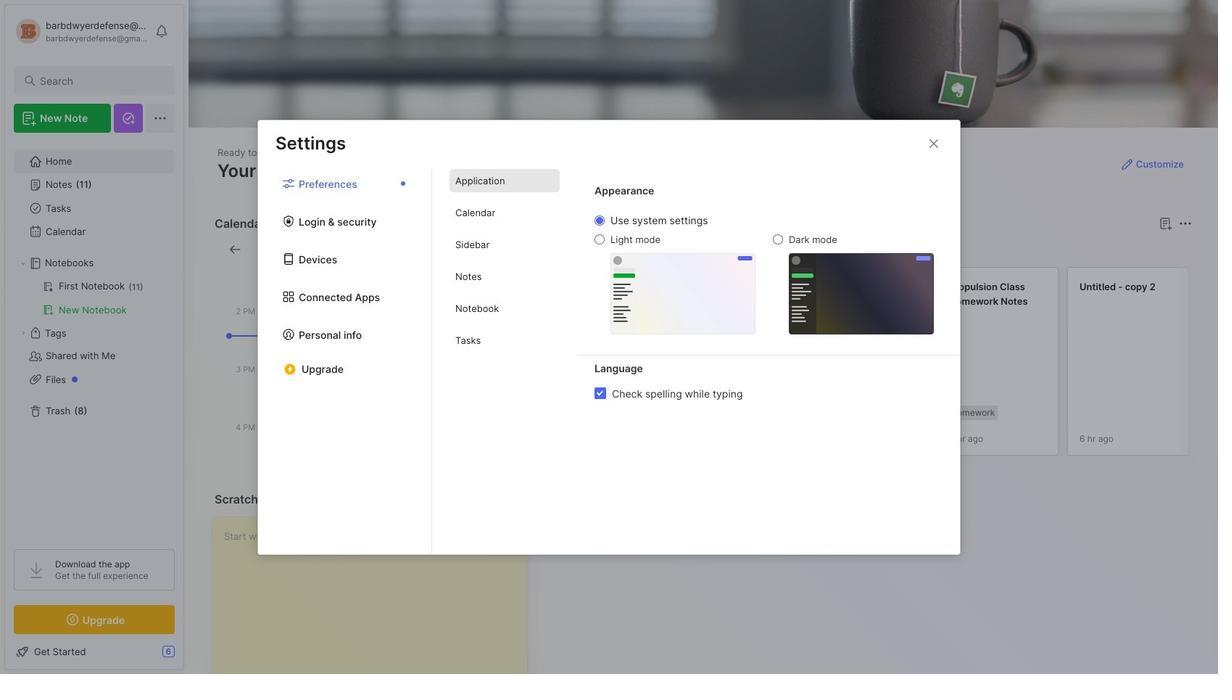 Task type: vqa. For each thing, say whether or not it's contained in the screenshot.
ROW GROUP
yes



Task type: describe. For each thing, give the bounding box(es) containing it.
Start writing… text field
[[224, 517, 527, 674]]



Task type: locate. For each thing, give the bounding box(es) containing it.
group
[[14, 275, 174, 321]]

close image
[[926, 135, 943, 152]]

expand notebooks image
[[19, 259, 28, 268]]

tab
[[450, 169, 560, 192], [450, 201, 560, 224], [450, 233, 560, 256], [549, 241, 591, 258], [597, 241, 656, 258], [450, 265, 560, 288], [450, 297, 560, 320], [450, 329, 560, 352]]

Search text field
[[40, 74, 162, 88]]

expand tags image
[[19, 329, 28, 337]]

group inside tree
[[14, 275, 174, 321]]

option group
[[595, 214, 935, 334]]

tree
[[5, 141, 184, 536]]

tab list
[[258, 169, 432, 554], [432, 169, 578, 554], [549, 241, 1191, 258]]

None search field
[[40, 72, 162, 89]]

None radio
[[595, 215, 605, 226], [773, 234, 784, 245], [595, 215, 605, 226], [773, 234, 784, 245]]

tree inside "main" element
[[5, 141, 184, 536]]

None radio
[[595, 234, 605, 245]]

None checkbox
[[595, 387, 607, 399]]

main element
[[0, 0, 189, 674]]

row group
[[546, 267, 1219, 464]]

none search field inside "main" element
[[40, 72, 162, 89]]



